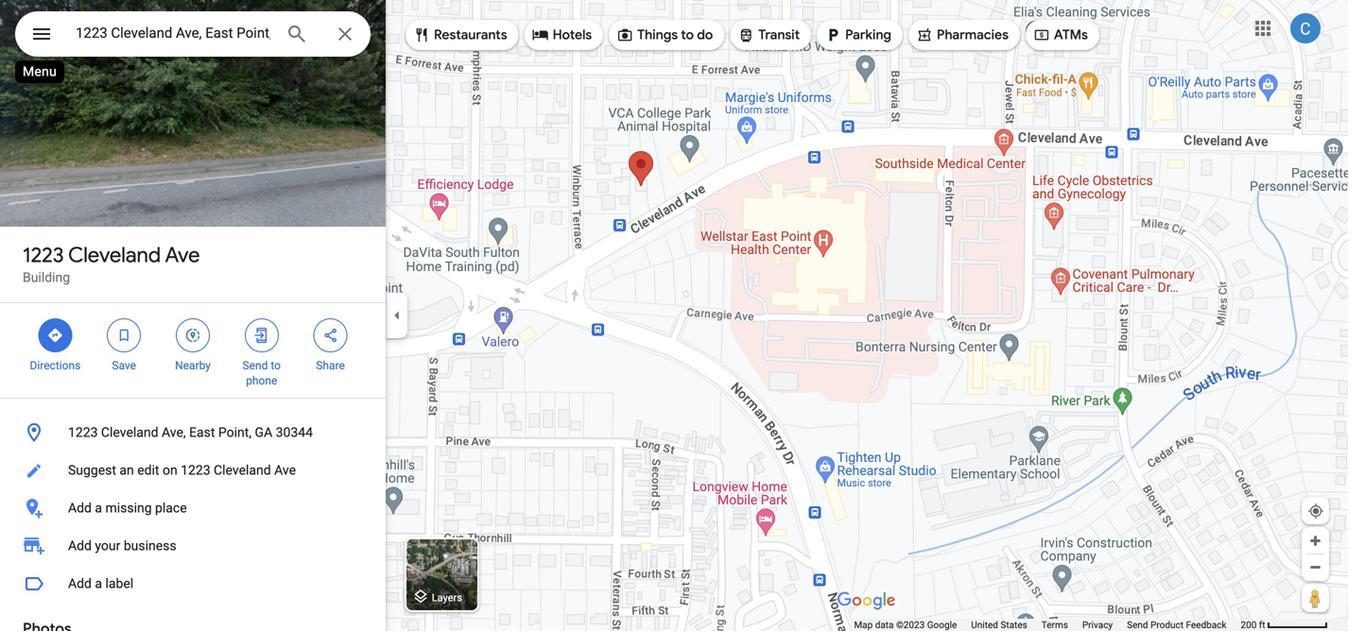 Task type: locate. For each thing, give the bounding box(es) containing it.
1223 cleveland ave building
[[23, 242, 200, 286]]


[[30, 20, 53, 48]]

add for add a label
[[68, 576, 92, 592]]

add
[[68, 501, 92, 516], [68, 539, 92, 554], [68, 576, 92, 592]]

1223
[[23, 242, 64, 269], [68, 425, 98, 441], [181, 463, 211, 479]]

1 a from the top
[[95, 501, 102, 516]]

 atms
[[1034, 25, 1089, 45]]

2 vertical spatial 1223
[[181, 463, 211, 479]]

ave inside 1223 cleveland ave building
[[165, 242, 200, 269]]

send inside button
[[1128, 620, 1149, 631]]

united states button
[[972, 620, 1028, 632]]

a left label on the left of the page
[[95, 576, 102, 592]]

1223 Cleveland Ave, East Point, GA 30344 field
[[15, 11, 371, 57]]

0 vertical spatial ave
[[165, 242, 200, 269]]

1 vertical spatial cleveland
[[101, 425, 158, 441]]

1 vertical spatial send
[[1128, 620, 1149, 631]]

send left product
[[1128, 620, 1149, 631]]

a
[[95, 501, 102, 516], [95, 576, 102, 592]]

1 horizontal spatial send
[[1128, 620, 1149, 631]]

0 horizontal spatial send
[[243, 359, 268, 373]]

save
[[112, 359, 136, 373]]

3 add from the top
[[68, 576, 92, 592]]

ft
[[1260, 620, 1266, 631]]

1 vertical spatial a
[[95, 576, 102, 592]]

to inside send to phone
[[271, 359, 281, 373]]

0 vertical spatial cleveland
[[68, 242, 161, 269]]

add left your
[[68, 539, 92, 554]]

missing
[[105, 501, 152, 516]]

send up phone
[[243, 359, 268, 373]]

2 a from the top
[[95, 576, 102, 592]]

a for label
[[95, 576, 102, 592]]

 things to do
[[617, 25, 713, 45]]

add your business link
[[0, 528, 386, 566]]

to
[[681, 26, 694, 44], [271, 359, 281, 373]]

0 vertical spatial add
[[68, 501, 92, 516]]

0 horizontal spatial ave
[[165, 242, 200, 269]]

ga
[[255, 425, 273, 441]]

footer containing map data ©2023 google
[[855, 620, 1241, 632]]

None field
[[76, 22, 271, 44]]

terms button
[[1042, 620, 1069, 632]]

cleveland for ave,
[[101, 425, 158, 441]]

1 horizontal spatial 1223
[[68, 425, 98, 441]]

1 horizontal spatial ave
[[274, 463, 296, 479]]

a left the missing
[[95, 501, 102, 516]]

add left label on the left of the page
[[68, 576, 92, 592]]

pharmacies
[[937, 26, 1009, 44]]

add down suggest
[[68, 501, 92, 516]]

2 vertical spatial add
[[68, 576, 92, 592]]

footer
[[855, 620, 1241, 632]]

nearby
[[175, 359, 211, 373]]

30344
[[276, 425, 313, 441]]

ave
[[165, 242, 200, 269], [274, 463, 296, 479]]

data
[[876, 620, 894, 631]]

1 horizontal spatial to
[[681, 26, 694, 44]]

2 horizontal spatial 1223
[[181, 463, 211, 479]]


[[617, 25, 634, 45]]


[[322, 325, 339, 346]]


[[184, 325, 201, 346]]

1223 inside 1223 cleveland ave, east point, ga 30344 button
[[68, 425, 98, 441]]

0 vertical spatial send
[[243, 359, 268, 373]]


[[253, 325, 270, 346]]


[[532, 25, 549, 45]]

 search field
[[15, 11, 371, 61]]

 restaurants
[[413, 25, 508, 45]]

 pharmacies
[[916, 25, 1009, 45]]

transit
[[759, 26, 800, 44]]

1223 inside 1223 cleveland ave building
[[23, 242, 64, 269]]

200 ft button
[[1241, 620, 1329, 631]]

send inside send to phone
[[243, 359, 268, 373]]

send for send product feedback
[[1128, 620, 1149, 631]]

a inside button
[[95, 576, 102, 592]]

add inside button
[[68, 501, 92, 516]]

cleveland up building
[[68, 242, 161, 269]]

add your business
[[68, 539, 176, 554]]

1223 cleveland ave main content
[[0, 0, 386, 632]]

cleveland down point,
[[214, 463, 271, 479]]

edit
[[137, 463, 159, 479]]

1223 right on
[[181, 463, 211, 479]]

0 vertical spatial 1223
[[23, 242, 64, 269]]


[[413, 25, 430, 45]]

0 horizontal spatial to
[[271, 359, 281, 373]]


[[738, 25, 755, 45]]

add inside button
[[68, 576, 92, 592]]

 transit
[[738, 25, 800, 45]]

a inside button
[[95, 501, 102, 516]]


[[916, 25, 934, 45]]

 button
[[15, 11, 68, 61]]

to left do
[[681, 26, 694, 44]]

to up phone
[[271, 359, 281, 373]]

cleveland
[[68, 242, 161, 269], [101, 425, 158, 441], [214, 463, 271, 479]]

1223 up suggest
[[68, 425, 98, 441]]

atms
[[1055, 26, 1089, 44]]

1 vertical spatial ave
[[274, 463, 296, 479]]

1223 up building
[[23, 242, 64, 269]]

0 horizontal spatial 1223
[[23, 242, 64, 269]]

0 vertical spatial to
[[681, 26, 694, 44]]

1 vertical spatial to
[[271, 359, 281, 373]]

1 add from the top
[[68, 501, 92, 516]]

business
[[124, 539, 176, 554]]

cleveland up the an
[[101, 425, 158, 441]]

ave down 30344
[[274, 463, 296, 479]]

1 vertical spatial 1223
[[68, 425, 98, 441]]

zoom in image
[[1309, 534, 1323, 549]]

0 vertical spatial a
[[95, 501, 102, 516]]

2 add from the top
[[68, 539, 92, 554]]

ave up 
[[165, 242, 200, 269]]

send product feedback
[[1128, 620, 1227, 631]]

send
[[243, 359, 268, 373], [1128, 620, 1149, 631]]

share
[[316, 359, 345, 373]]

1223 for ave,
[[68, 425, 98, 441]]

cleveland inside 1223 cleveland ave building
[[68, 242, 161, 269]]

1 vertical spatial add
[[68, 539, 92, 554]]

things
[[638, 26, 678, 44]]

none field inside 1223 cleveland ave, east point, ga 30344 field
[[76, 22, 271, 44]]



Task type: describe. For each thing, give the bounding box(es) containing it.

[[116, 325, 133, 346]]

restaurants
[[434, 26, 508, 44]]

feedback
[[1187, 620, 1227, 631]]

hotels
[[553, 26, 592, 44]]

collapse side panel image
[[387, 306, 408, 326]]

200 ft
[[1241, 620, 1266, 631]]

directions
[[30, 359, 81, 373]]

2 vertical spatial cleveland
[[214, 463, 271, 479]]

ave inside button
[[274, 463, 296, 479]]

google maps element
[[0, 0, 1349, 632]]

 parking
[[825, 25, 892, 45]]

point,
[[218, 425, 252, 441]]


[[825, 25, 842, 45]]

east
[[189, 425, 215, 441]]

phone
[[246, 375, 277, 388]]

building
[[23, 270, 70, 286]]

add a missing place
[[68, 501, 187, 516]]

200
[[1241, 620, 1257, 631]]

your
[[95, 539, 120, 554]]

on
[[163, 463, 178, 479]]

to inside  things to do
[[681, 26, 694, 44]]

privacy button
[[1083, 620, 1113, 632]]

add a label
[[68, 576, 134, 592]]

suggest an edit on 1223 cleveland ave
[[68, 463, 296, 479]]

send product feedback button
[[1128, 620, 1227, 632]]

 hotels
[[532, 25, 592, 45]]

united
[[972, 620, 999, 631]]

google
[[928, 620, 957, 631]]

united states
[[972, 620, 1028, 631]]

1223 cleveland ave, east point, ga 30344
[[68, 425, 313, 441]]

add for add a missing place
[[68, 501, 92, 516]]

terms
[[1042, 620, 1069, 631]]

place
[[155, 501, 187, 516]]

suggest
[[68, 463, 116, 479]]

1223 inside suggest an edit on 1223 cleveland ave button
[[181, 463, 211, 479]]

send to phone
[[243, 359, 281, 388]]

show street view coverage image
[[1302, 585, 1330, 613]]

actions for 1223 cleveland ave region
[[0, 304, 386, 398]]

1223 cleveland ave, east point, ga 30344 button
[[0, 414, 386, 452]]

ave,
[[162, 425, 186, 441]]

layers
[[432, 592, 462, 604]]

do
[[697, 26, 713, 44]]

add for add your business
[[68, 539, 92, 554]]

map data ©2023 google
[[855, 620, 957, 631]]

suggest an edit on 1223 cleveland ave button
[[0, 452, 386, 490]]

footer inside google maps element
[[855, 620, 1241, 632]]


[[47, 325, 64, 346]]

states
[[1001, 620, 1028, 631]]

send for send to phone
[[243, 359, 268, 373]]

an
[[120, 463, 134, 479]]

label
[[105, 576, 134, 592]]

cleveland for ave
[[68, 242, 161, 269]]

parking
[[846, 26, 892, 44]]

privacy
[[1083, 620, 1113, 631]]


[[1034, 25, 1051, 45]]

©2023
[[897, 620, 925, 631]]

add a label button
[[0, 566, 386, 603]]

a for missing
[[95, 501, 102, 516]]

google account: cat marinescu  
(ecaterina.marinescu@adept.ai) image
[[1291, 13, 1321, 44]]

zoom out image
[[1309, 561, 1323, 575]]

product
[[1151, 620, 1184, 631]]

1223 for ave
[[23, 242, 64, 269]]

map
[[855, 620, 873, 631]]

add a missing place button
[[0, 490, 386, 528]]

show your location image
[[1308, 503, 1325, 520]]



Task type: vqa. For each thing, say whether or not it's contained in the screenshot.


